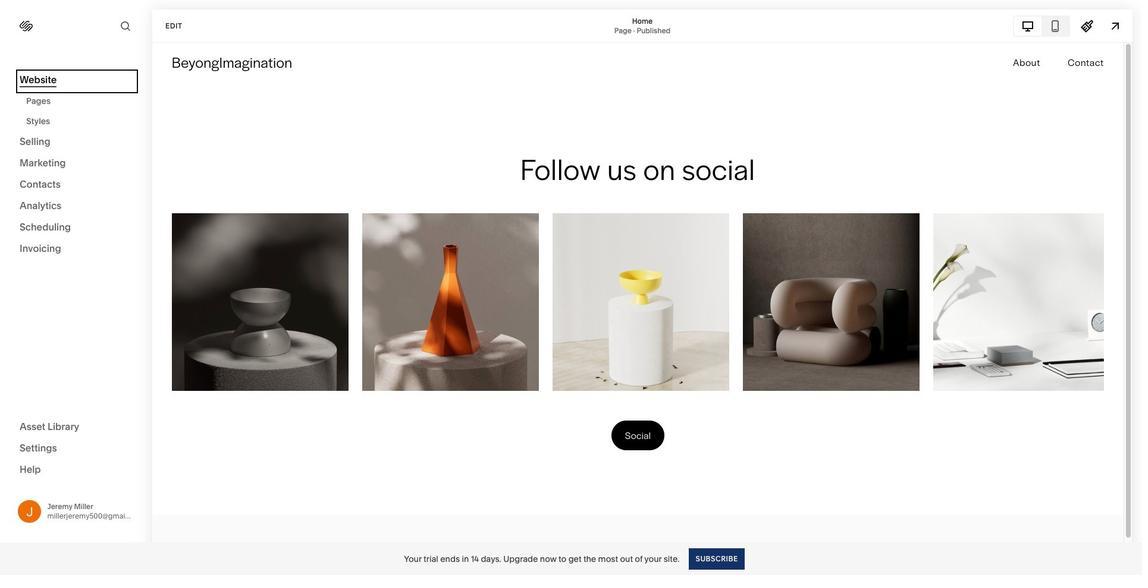 Task type: locate. For each thing, give the bounding box(es) containing it.
search image
[[119, 20, 132, 33]]

mobile image
[[1049, 19, 1062, 32]]

site preview image
[[1109, 19, 1122, 32]]

tab list
[[1014, 16, 1069, 35]]



Task type: describe. For each thing, give the bounding box(es) containing it.
logo squarespace image
[[20, 20, 33, 33]]

style image
[[1081, 19, 1094, 32]]

desktop image
[[1021, 19, 1034, 32]]



Task type: vqa. For each thing, say whether or not it's contained in the screenshot.
the question mark circle icon in the bottom of the page
no



